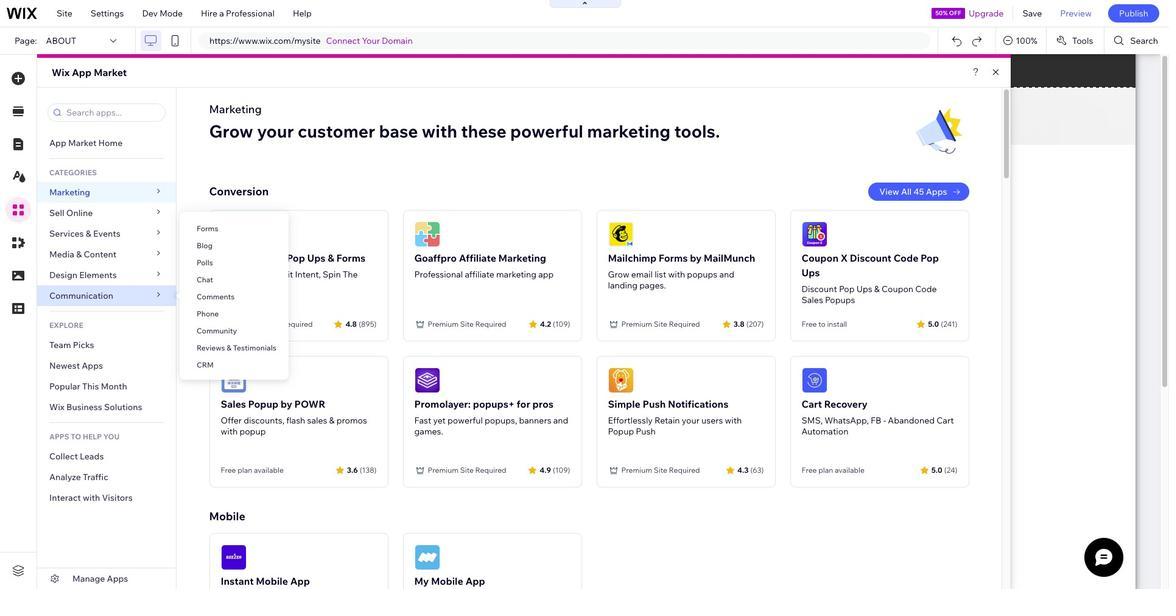 Task type: vqa. For each thing, say whether or not it's contained in the screenshot.


Task type: describe. For each thing, give the bounding box(es) containing it.
pop inside poptin: smart pop ups & forms email popups, exit intent, spin the wheel
[[287, 252, 305, 264]]

team picks link
[[37, 335, 176, 356]]

premium site required for retain
[[621, 466, 700, 475]]

free plan available for sms,
[[802, 466, 865, 475]]

goaffpro
[[414, 252, 457, 264]]

design
[[49, 270, 77, 281]]

cart recovery logo image
[[802, 368, 827, 393]]

free plan available for by
[[221, 466, 284, 475]]

newest apps link
[[37, 356, 176, 376]]

4.2
[[540, 319, 551, 329]]

free for cart recovery
[[802, 466, 817, 475]]

explore
[[49, 321, 83, 330]]

site for poptin: smart pop ups & forms
[[267, 320, 280, 329]]

wix for wix app market
[[52, 66, 70, 79]]

interact with visitors
[[49, 493, 133, 504]]

1 horizontal spatial discount
[[850, 252, 891, 264]]

goaffpro affiliate marketing logo image
[[414, 222, 440, 247]]

coupon x discount code pop ups discount pop ups & coupon code sales popups
[[802, 252, 939, 306]]

design elements link
[[37, 265, 176, 286]]

manage
[[72, 574, 105, 585]]

collect
[[49, 451, 78, 462]]

fast
[[414, 415, 431, 426]]

help
[[83, 432, 102, 441]]

powerful inside marketing grow your customer base with these powerful marketing tools.
[[510, 121, 583, 142]]

4.9 (109)
[[540, 466, 570, 475]]

& inside poptin: smart pop ups & forms email popups, exit intent, spin the wheel
[[328, 252, 334, 264]]

newest
[[49, 360, 80, 371]]

x
[[841, 252, 848, 264]]

0 vertical spatial market
[[94, 66, 127, 79]]

popups
[[825, 295, 855, 306]]

required for yet
[[475, 466, 506, 475]]

required for forms
[[282, 320, 313, 329]]

required for marketing
[[475, 320, 506, 329]]

& right media
[[76, 249, 82, 260]]

mailchimp forms by mailmunch logo image
[[608, 222, 634, 247]]

comments link
[[180, 287, 288, 307]]

customer
[[298, 121, 375, 142]]

with inside mailchimp forms by mailmunch grow email list with popups and landing pages.
[[668, 269, 685, 280]]

site for simple push notifications
[[654, 466, 667, 475]]

1 vertical spatial discount
[[802, 284, 837, 295]]

exit
[[278, 269, 293, 280]]

marketing link
[[37, 182, 176, 203]]

collect leads
[[49, 451, 104, 462]]

services & events
[[49, 228, 120, 239]]

domain
[[382, 35, 413, 46]]

save button
[[1013, 0, 1051, 27]]

mode
[[160, 8, 183, 19]]

mailmunch
[[704, 252, 755, 264]]

automation
[[802, 426, 848, 437]]

premium for fast
[[428, 466, 459, 475]]

wix for wix business solutions
[[49, 402, 64, 413]]

wix business solutions link
[[37, 397, 176, 418]]

events
[[93, 228, 120, 239]]

0 vertical spatial push
[[643, 398, 666, 410]]

crm link
[[180, 355, 288, 376]]

sales inside sales popup by powr offer discounts, flash sales & promos with popup
[[221, 398, 246, 410]]

mailchimp forms by mailmunch grow email list with popups and landing pages.
[[608, 252, 755, 291]]

marketing for marketing
[[49, 187, 90, 198]]

about
[[46, 35, 76, 46]]

sales popup by powr logo image
[[221, 368, 246, 393]]

categories
[[49, 168, 97, 177]]

sales inside coupon x discount code pop ups discount pop ups & coupon code sales popups
[[802, 295, 823, 306]]

publish
[[1119, 8, 1148, 19]]

premium site required for affiliate
[[428, 320, 506, 329]]

powr
[[294, 398, 325, 410]]

1 vertical spatial ups
[[802, 267, 820, 279]]

poptin:
[[221, 252, 254, 264]]

with inside marketing grow your customer base with these powerful marketing tools.
[[422, 121, 457, 142]]

notifications
[[668, 398, 728, 410]]

promolayer: popups+ for pros logo image
[[414, 368, 440, 393]]

forms inside "link"
[[197, 224, 218, 233]]

available for sms,
[[835, 466, 865, 475]]

instant mobile app  logo image
[[221, 545, 246, 571]]

(24)
[[944, 466, 957, 475]]

tools.
[[674, 121, 720, 142]]

4.3
[[737, 466, 749, 475]]

(109) for promolayer: popups+ for pros
[[553, 466, 570, 475]]

email
[[221, 269, 242, 280]]

3.6
[[347, 466, 358, 475]]

offer
[[221, 415, 242, 426]]

search
[[1130, 35, 1158, 46]]

promos
[[337, 415, 367, 426]]

home
[[98, 138, 123, 149]]

poptin: smart pop ups & forms logo image
[[221, 222, 246, 247]]

users
[[701, 415, 723, 426]]

view
[[879, 186, 899, 197]]

banners
[[519, 415, 551, 426]]

settings
[[91, 8, 124, 19]]

site for promolayer: popups+ for pros
[[460, 466, 474, 475]]

1 vertical spatial push
[[636, 426, 656, 437]]

marketing inside goaffpro affiliate marketing professional affiliate marketing app
[[498, 252, 546, 264]]

popups+
[[473, 398, 515, 410]]

view all 45 apps link
[[868, 183, 969, 201]]

and for pros
[[553, 415, 568, 426]]

upgrade
[[969, 8, 1004, 19]]

site for goaffpro affiliate marketing
[[460, 320, 474, 329]]

base
[[379, 121, 418, 142]]

this
[[82, 381, 99, 392]]

4.9
[[540, 466, 551, 475]]

4.2 (109)
[[540, 319, 570, 329]]

save
[[1023, 8, 1042, 19]]

100%
[[1016, 35, 1037, 46]]

1 vertical spatial code
[[915, 284, 937, 295]]

the
[[343, 269, 358, 280]]

site up about on the top left of page
[[57, 8, 72, 19]]

retain
[[655, 415, 680, 426]]

coupon x discount code pop ups logo image
[[802, 222, 827, 247]]

to
[[71, 432, 81, 441]]

your inside marketing grow your customer base with these powerful marketing tools.
[[257, 121, 294, 142]]

month
[[101, 381, 127, 392]]

4.8
[[346, 319, 357, 329]]

2 horizontal spatial pop
[[921, 252, 939, 264]]

popular this month
[[49, 381, 127, 392]]

(241)
[[941, 319, 957, 329]]

with inside simple push notifications effortlessly retain your users with popup push
[[725, 415, 742, 426]]

0 vertical spatial coupon
[[802, 252, 838, 264]]

required for email
[[669, 320, 700, 329]]

manage apps link
[[37, 569, 176, 589]]

2 horizontal spatial ups
[[857, 284, 872, 295]]

site for mailchimp forms by mailmunch
[[654, 320, 667, 329]]

promolayer: popups+ for pros fast yet powerful popups, banners and games.
[[414, 398, 568, 437]]

popup inside simple push notifications effortlessly retain your users with popup push
[[608, 426, 634, 437]]

mobile for instant mobile app
[[256, 575, 288, 588]]

analyze
[[49, 472, 81, 483]]

powerful inside 'promolayer: popups+ for pros fast yet powerful popups, banners and games.'
[[448, 415, 483, 426]]

install
[[827, 320, 847, 329]]

100% button
[[996, 27, 1046, 54]]

connect
[[326, 35, 360, 46]]

conversion
[[209, 184, 269, 199]]

& down community link
[[227, 343, 231, 353]]

visitors
[[102, 493, 133, 504]]



Task type: locate. For each thing, give the bounding box(es) containing it.
forms inside mailchimp forms by mailmunch grow email list with popups and landing pages.
[[659, 252, 688, 264]]

0 vertical spatial discount
[[850, 252, 891, 264]]

1 vertical spatial cart
[[937, 415, 954, 426]]

interact
[[49, 493, 81, 504]]

grow inside marketing grow your customer base with these powerful marketing tools.
[[209, 121, 253, 142]]

1 horizontal spatial sales
[[802, 295, 823, 306]]

ups right popups
[[857, 284, 872, 295]]

games.
[[414, 426, 443, 437]]

available for by
[[254, 466, 284, 475]]

dev mode
[[142, 8, 183, 19]]

hire a professional
[[201, 8, 275, 19]]

0 vertical spatial apps
[[926, 186, 947, 197]]

plan for sms,
[[818, 466, 833, 475]]

1 vertical spatial wix
[[49, 402, 64, 413]]

free for sales popup by powr
[[221, 466, 236, 475]]

mobile up "instant mobile app  logo"
[[209, 510, 245, 524]]

blog link
[[180, 236, 288, 256]]

preview
[[1060, 8, 1092, 19]]

0 horizontal spatial discount
[[802, 284, 837, 295]]

forms inside poptin: smart pop ups & forms email popups, exit intent, spin the wheel
[[336, 252, 366, 264]]

1 horizontal spatial marketing
[[209, 102, 262, 116]]

1 horizontal spatial marketing
[[587, 121, 670, 142]]

1 vertical spatial by
[[281, 398, 292, 410]]

3.6 (138)
[[347, 466, 377, 475]]

market up search apps... field
[[94, 66, 127, 79]]

by for popup
[[281, 398, 292, 410]]

2 vertical spatial apps
[[107, 574, 128, 585]]

discount up to
[[802, 284, 837, 295]]

professional right a
[[226, 8, 275, 19]]

sell online
[[49, 208, 93, 219]]

premium down landing on the right top of the page
[[621, 320, 652, 329]]

ups up intent,
[[307, 252, 325, 264]]

(207)
[[746, 319, 764, 329]]

forms up 'list'
[[659, 252, 688, 264]]

1 horizontal spatial and
[[719, 269, 734, 280]]

(138)
[[360, 466, 377, 475]]

required for your
[[669, 466, 700, 475]]

45
[[914, 186, 924, 197]]

publish button
[[1108, 4, 1159, 23]]

1 horizontal spatial powerful
[[510, 121, 583, 142]]

available down "automation"
[[835, 466, 865, 475]]

coupon left "x"
[[802, 252, 838, 264]]

phone link
[[180, 304, 288, 325]]

0 horizontal spatial forms
[[197, 224, 218, 233]]

premium site required up testimonials
[[234, 320, 313, 329]]

& up spin
[[328, 252, 334, 264]]

0 horizontal spatial popup
[[248, 398, 278, 410]]

1 vertical spatial marketing
[[496, 269, 536, 280]]

site
[[57, 8, 72, 19], [267, 320, 280, 329], [460, 320, 474, 329], [654, 320, 667, 329], [460, 466, 474, 475], [654, 466, 667, 475]]

plan down popup
[[238, 466, 252, 475]]

mobile right instant
[[256, 575, 288, 588]]

mobile for my mobile app
[[431, 575, 463, 588]]

2 horizontal spatial marketing
[[498, 252, 546, 264]]

services & events link
[[37, 223, 176, 244]]

site down pages.
[[654, 320, 667, 329]]

1 vertical spatial marketing
[[49, 187, 90, 198]]

premium site required for fast
[[428, 466, 506, 475]]

1 horizontal spatial available
[[835, 466, 865, 475]]

all
[[901, 186, 912, 197]]

0 horizontal spatial cart
[[802, 398, 822, 410]]

by inside sales popup by powr offer discounts, flash sales & promos with popup
[[281, 398, 292, 410]]

with right 'list'
[[668, 269, 685, 280]]

simple push notifications logo image
[[608, 368, 634, 393]]

services
[[49, 228, 84, 239]]

popups,
[[244, 269, 277, 280]]

0 horizontal spatial your
[[257, 121, 294, 142]]

wix inside 'link'
[[49, 402, 64, 413]]

polls link
[[180, 253, 288, 273]]

& inside sales popup by powr offer discounts, flash sales & promos with popup
[[329, 415, 335, 426]]

promolayer:
[[414, 398, 471, 410]]

premium site required for grow
[[621, 320, 700, 329]]

1 vertical spatial apps
[[82, 360, 103, 371]]

simple
[[608, 398, 641, 410]]

free left to
[[802, 320, 817, 329]]

0 horizontal spatial and
[[553, 415, 568, 426]]

cart up sms,
[[802, 398, 822, 410]]

content
[[84, 249, 116, 260]]

my mobile app
[[414, 575, 485, 588]]

intent,
[[295, 269, 321, 280]]

simple push notifications effortlessly retain your users with popup push
[[608, 398, 742, 437]]

2 vertical spatial ups
[[857, 284, 872, 295]]

leads
[[80, 451, 104, 462]]

professional inside goaffpro affiliate marketing professional affiliate marketing app
[[414, 269, 463, 280]]

market
[[94, 66, 127, 79], [68, 138, 96, 149]]

your
[[257, 121, 294, 142], [682, 415, 700, 426]]

2 plan from the left
[[818, 466, 833, 475]]

communication link
[[37, 286, 176, 306]]

0 horizontal spatial coupon
[[802, 252, 838, 264]]

by up flash
[[281, 398, 292, 410]]

popular
[[49, 381, 80, 392]]

0 horizontal spatial free plan available
[[221, 466, 284, 475]]

4.3 (63)
[[737, 466, 764, 475]]

these
[[461, 121, 507, 142]]

mobile right the my at bottom
[[431, 575, 463, 588]]

with right base
[[422, 121, 457, 142]]

mailchimp
[[608, 252, 657, 264]]

premium site required down affiliate
[[428, 320, 506, 329]]

required down intent,
[[282, 320, 313, 329]]

plan for by
[[238, 466, 252, 475]]

elements
[[79, 270, 117, 281]]

apps right 45
[[926, 186, 947, 197]]

0 vertical spatial popup
[[248, 398, 278, 410]]

2 horizontal spatial mobile
[[431, 575, 463, 588]]

1 horizontal spatial grow
[[608, 269, 629, 280]]

1 vertical spatial your
[[682, 415, 700, 426]]

and for mailmunch
[[719, 269, 734, 280]]

free for coupon x discount code pop ups
[[802, 320, 817, 329]]

marketing for marketing grow your customer base with these powerful marketing tools.
[[209, 102, 262, 116]]

0 horizontal spatial marketing
[[49, 187, 90, 198]]

50%
[[935, 9, 948, 17]]

2 (109) from the top
[[553, 466, 570, 475]]

1 vertical spatial popup
[[608, 426, 634, 437]]

grow down mailchimp
[[608, 269, 629, 280]]

my
[[414, 575, 429, 588]]

discount right "x"
[[850, 252, 891, 264]]

a
[[219, 8, 224, 19]]

0 vertical spatial your
[[257, 121, 294, 142]]

chat link
[[180, 270, 288, 290]]

cart right abandoned
[[937, 415, 954, 426]]

1 vertical spatial market
[[68, 138, 96, 149]]

2 free plan available from the left
[[802, 466, 865, 475]]

grow up conversion
[[209, 121, 253, 142]]

site down 'promolayer: popups+ for pros fast yet powerful popups, banners and games.'
[[460, 466, 474, 475]]

sidebar element
[[37, 88, 177, 589]]

5.0
[[928, 319, 939, 329], [931, 466, 942, 475]]

https://www.wix.com/mysite connect your domain
[[209, 35, 413, 46]]

push up retain
[[643, 398, 666, 410]]

premium up testimonials
[[234, 320, 265, 329]]

plan
[[238, 466, 252, 475], [818, 466, 833, 475]]

picks
[[73, 340, 94, 351]]

site down retain
[[654, 466, 667, 475]]

marketing inside marketing grow your customer base with these powerful marketing tools.
[[587, 121, 670, 142]]

0 horizontal spatial plan
[[238, 466, 252, 475]]

popup up discounts, on the left bottom of page
[[248, 398, 278, 410]]

pros
[[532, 398, 553, 410]]

5.0 left (241)
[[928, 319, 939, 329]]

marketing grow your customer base with these powerful marketing tools.
[[209, 102, 720, 142]]

0 vertical spatial grow
[[209, 121, 253, 142]]

& right popups
[[874, 284, 880, 295]]

sales up offer
[[221, 398, 246, 410]]

collect leads link
[[37, 446, 176, 467]]

apps up this at the left
[[82, 360, 103, 371]]

1 horizontal spatial popup
[[608, 426, 634, 437]]

instant mobile app
[[221, 575, 310, 588]]

0 vertical spatial ups
[[307, 252, 325, 264]]

5.0 left (24)
[[931, 466, 942, 475]]

with down traffic
[[83, 493, 100, 504]]

required down popups,
[[475, 466, 506, 475]]

0 vertical spatial sales
[[802, 295, 823, 306]]

marketing inside sidebar element
[[49, 187, 90, 198]]

sales up to
[[802, 295, 823, 306]]

1 vertical spatial 5.0
[[931, 466, 942, 475]]

popup down simple
[[608, 426, 634, 437]]

0 vertical spatial marketing
[[587, 121, 670, 142]]

and inside mailchimp forms by mailmunch grow email list with popups and landing pages.
[[719, 269, 734, 280]]

site down affiliate
[[460, 320, 474, 329]]

-
[[883, 415, 886, 426]]

and down mailmunch
[[719, 269, 734, 280]]

premium site required for &
[[234, 320, 313, 329]]

ups
[[307, 252, 325, 264], [802, 267, 820, 279], [857, 284, 872, 295]]

0 horizontal spatial grow
[[209, 121, 253, 142]]

with inside sidebar element
[[83, 493, 100, 504]]

free plan available down "automation"
[[802, 466, 865, 475]]

apps
[[49, 432, 69, 441]]

premium down games.
[[428, 466, 459, 475]]

community
[[197, 326, 237, 336]]

chat
[[197, 275, 213, 284]]

wheel
[[221, 280, 246, 291]]

1 vertical spatial and
[[553, 415, 568, 426]]

online
[[66, 208, 93, 219]]

sales
[[802, 295, 823, 306], [221, 398, 246, 410]]

wix down about on the top left of page
[[52, 66, 70, 79]]

5.0 for pop
[[928, 319, 939, 329]]

0 vertical spatial powerful
[[510, 121, 583, 142]]

1 (109) from the top
[[553, 319, 570, 329]]

app market home link
[[37, 133, 176, 153]]

free down "automation"
[[802, 466, 817, 475]]

premium site required down pages.
[[621, 320, 700, 329]]

& right sales at the left bottom of page
[[329, 415, 335, 426]]

with inside sales popup by powr offer discounts, flash sales & promos with popup
[[221, 426, 238, 437]]

0 horizontal spatial by
[[281, 398, 292, 410]]

reviews & testimonials link
[[180, 338, 288, 359]]

with left popup
[[221, 426, 238, 437]]

0 vertical spatial wix
[[52, 66, 70, 79]]

premium site required down games.
[[428, 466, 506, 475]]

1 horizontal spatial forms
[[336, 252, 366, 264]]

Search apps... field
[[63, 104, 161, 121]]

1 plan from the left
[[238, 466, 252, 475]]

1 free plan available from the left
[[221, 466, 284, 475]]

media & content
[[49, 249, 116, 260]]

free plan available down popup
[[221, 466, 284, 475]]

premium for affiliate
[[428, 320, 459, 329]]

1 horizontal spatial coupon
[[882, 284, 913, 295]]

0 horizontal spatial mobile
[[209, 510, 245, 524]]

premium for grow
[[621, 320, 652, 329]]

2 vertical spatial marketing
[[498, 252, 546, 264]]

free plan available
[[221, 466, 284, 475], [802, 466, 865, 475]]

phone
[[197, 309, 219, 318]]

0 vertical spatial by
[[690, 252, 702, 264]]

affiliate
[[459, 252, 496, 264]]

push down simple
[[636, 426, 656, 437]]

my mobile app logo image
[[414, 545, 440, 571]]

by up popups
[[690, 252, 702, 264]]

market inside sidebar element
[[68, 138, 96, 149]]

1 horizontal spatial by
[[690, 252, 702, 264]]

1 horizontal spatial plan
[[818, 466, 833, 475]]

1 vertical spatial (109)
[[553, 466, 570, 475]]

app inside sidebar element
[[49, 138, 66, 149]]

premium for retain
[[621, 466, 652, 475]]

fb
[[871, 415, 881, 426]]

0 horizontal spatial pop
[[287, 252, 305, 264]]

5.0 for fb
[[931, 466, 942, 475]]

coupon right popups
[[882, 284, 913, 295]]

sell online link
[[37, 203, 176, 223]]

premium down effortlessly
[[621, 466, 652, 475]]

1 vertical spatial grow
[[608, 269, 629, 280]]

https://www.wix.com/mysite
[[209, 35, 321, 46]]

market left home
[[68, 138, 96, 149]]

1 horizontal spatial free plan available
[[802, 466, 865, 475]]

grow
[[209, 121, 253, 142], [608, 269, 629, 280]]

apps for manage apps
[[107, 574, 128, 585]]

premium for &
[[234, 320, 265, 329]]

by for forms
[[690, 252, 702, 264]]

wix down popular
[[49, 402, 64, 413]]

your
[[362, 35, 380, 46]]

premium site required
[[234, 320, 313, 329], [428, 320, 506, 329], [621, 320, 700, 329], [428, 466, 506, 475], [621, 466, 700, 475]]

0 vertical spatial marketing
[[209, 102, 262, 116]]

1 vertical spatial professional
[[414, 269, 463, 280]]

popup
[[240, 426, 266, 437]]

0 vertical spatial 5.0
[[928, 319, 939, 329]]

0 vertical spatial professional
[[226, 8, 275, 19]]

0 horizontal spatial available
[[254, 466, 284, 475]]

by inside mailchimp forms by mailmunch grow email list with popups and landing pages.
[[690, 252, 702, 264]]

required down retain
[[669, 466, 700, 475]]

2 horizontal spatial apps
[[926, 186, 947, 197]]

(109) right the '4.2'
[[553, 319, 570, 329]]

premium up promolayer: popups+ for pros logo on the bottom left of page
[[428, 320, 459, 329]]

0 horizontal spatial powerful
[[448, 415, 483, 426]]

(109) for goaffpro affiliate marketing
[[553, 319, 570, 329]]

1 horizontal spatial cart
[[937, 415, 954, 426]]

1 horizontal spatial professional
[[414, 269, 463, 280]]

1 available from the left
[[254, 466, 284, 475]]

pop
[[287, 252, 305, 264], [921, 252, 939, 264], [839, 284, 855, 295]]

free down offer
[[221, 466, 236, 475]]

1 horizontal spatial apps
[[107, 574, 128, 585]]

0 vertical spatial code
[[894, 252, 919, 264]]

required down affiliate
[[475, 320, 506, 329]]

0 vertical spatial (109)
[[553, 319, 570, 329]]

1 vertical spatial coupon
[[882, 284, 913, 295]]

(109) right 4.9
[[553, 466, 570, 475]]

0 horizontal spatial professional
[[226, 8, 275, 19]]

powerful
[[510, 121, 583, 142], [448, 415, 483, 426]]

and down pros on the left of page
[[553, 415, 568, 426]]

1 horizontal spatial mobile
[[256, 575, 288, 588]]

& left events
[[86, 228, 91, 239]]

apps right manage
[[107, 574, 128, 585]]

list
[[655, 269, 666, 280]]

marketing inside marketing grow your customer base with these powerful marketing tools.
[[209, 102, 262, 116]]

ups inside poptin: smart pop ups & forms email popups, exit intent, spin the wheel
[[307, 252, 325, 264]]

0 horizontal spatial apps
[[82, 360, 103, 371]]

apps for newest apps
[[82, 360, 103, 371]]

yet
[[433, 415, 446, 426]]

popup inside sales popup by powr offer discounts, flash sales & promos with popup
[[248, 398, 278, 410]]

with right users
[[725, 415, 742, 426]]

0 horizontal spatial ups
[[307, 252, 325, 264]]

0 vertical spatial cart
[[802, 398, 822, 410]]

cart recovery sms, whatsapp, fb - abandoned cart automation
[[802, 398, 954, 437]]

0 horizontal spatial marketing
[[496, 269, 536, 280]]

available down popup
[[254, 466, 284, 475]]

abandoned
[[888, 415, 935, 426]]

& inside coupon x discount code pop ups discount pop ups & coupon code sales popups
[[874, 284, 880, 295]]

2 available from the left
[[835, 466, 865, 475]]

1 horizontal spatial your
[[682, 415, 700, 426]]

0 horizontal spatial sales
[[221, 398, 246, 410]]

media & content link
[[37, 244, 176, 265]]

2 horizontal spatial forms
[[659, 252, 688, 264]]

flash
[[286, 415, 305, 426]]

professional down the goaffpro
[[414, 269, 463, 280]]

ups down coupon x discount code pop ups logo
[[802, 267, 820, 279]]

marketing inside goaffpro affiliate marketing professional affiliate marketing app
[[496, 269, 536, 280]]

sms,
[[802, 415, 823, 426]]

forms up blog
[[197, 224, 218, 233]]

site up testimonials
[[267, 320, 280, 329]]

your inside simple push notifications effortlessly retain your users with popup push
[[682, 415, 700, 426]]

required down popups
[[669, 320, 700, 329]]

0 vertical spatial and
[[719, 269, 734, 280]]

forms up the
[[336, 252, 366, 264]]

and inside 'promolayer: popups+ for pros fast yet powerful popups, banners and games.'
[[553, 415, 568, 426]]

interact with visitors link
[[37, 488, 176, 508]]

1 horizontal spatial pop
[[839, 284, 855, 295]]

1 horizontal spatial ups
[[802, 267, 820, 279]]

premium site required down retain
[[621, 466, 700, 475]]

1 vertical spatial powerful
[[448, 415, 483, 426]]

1 vertical spatial sales
[[221, 398, 246, 410]]

apps
[[926, 186, 947, 197], [82, 360, 103, 371], [107, 574, 128, 585]]

plan down "automation"
[[818, 466, 833, 475]]

grow inside mailchimp forms by mailmunch grow email list with popups and landing pages.
[[608, 269, 629, 280]]



